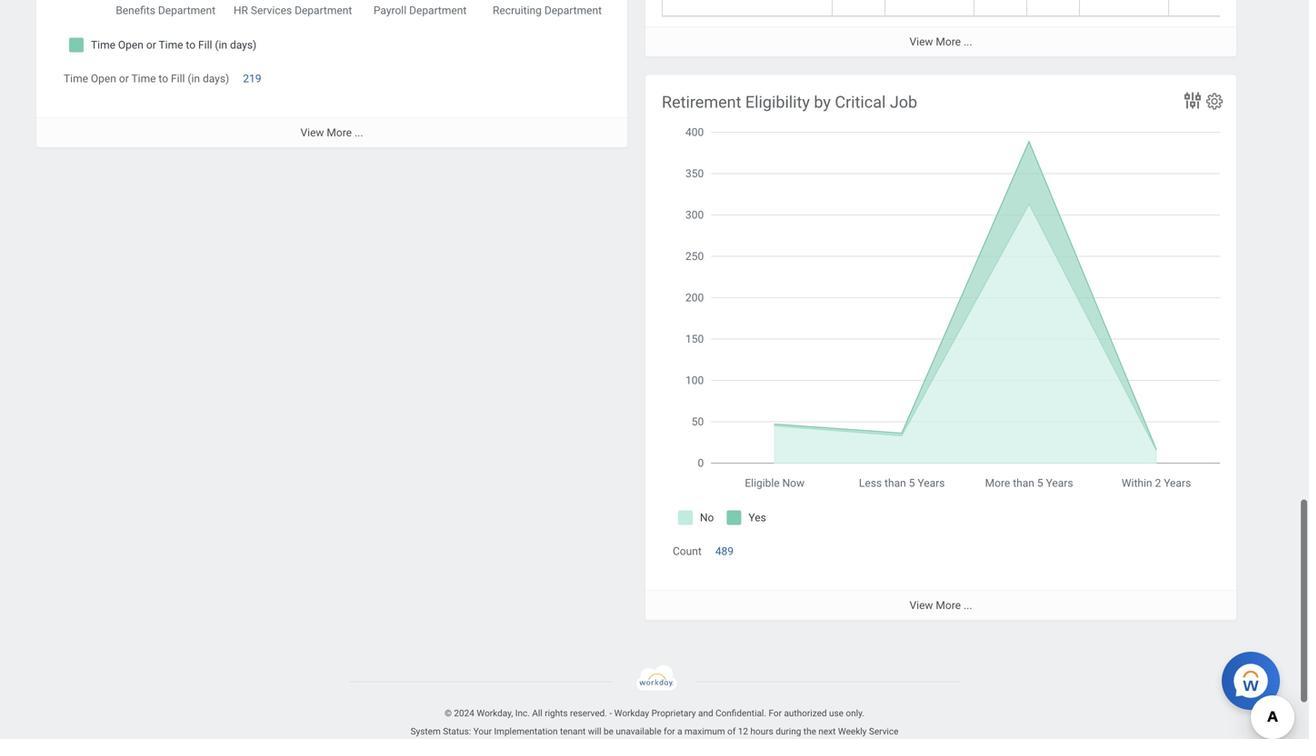 Task type: describe. For each thing, give the bounding box(es) containing it.
authorized
[[784, 708, 827, 719]]

status:
[[443, 726, 471, 737]]

more for turnover percentages for my organizations element
[[936, 35, 961, 48]]

1 time from the left
[[64, 72, 88, 85]]

count
[[673, 545, 702, 558]]

2 vertical spatial view more ... link
[[646, 590, 1237, 620]]

confidential.
[[716, 708, 767, 719]]

retirement
[[662, 93, 742, 112]]

2024
[[454, 708, 475, 719]]

use
[[829, 708, 844, 719]]

inc.
[[515, 708, 530, 719]]

... for the average time to fill positions element
[[355, 126, 363, 139]]

(in
[[188, 72, 200, 85]]

... for turnover percentages for my organizations element
[[964, 35, 973, 48]]

be
[[604, 726, 614, 737]]

turnover percentages for my organizations element
[[646, 0, 1250, 56]]

12
[[738, 726, 749, 737]]

footer containing © 2024 workday, inc. all rights reserved. - workday proprietary and confidential. for authorized use only. system status: your implementation tenant will be unavailable for a maximum of 12 hours during the next weekly service
[[0, 665, 1310, 739]]

and
[[698, 708, 714, 719]]

7 cell from the left
[[1170, 0, 1250, 16]]

view inside retirement eligibility by critical job element
[[910, 599, 933, 612]]

critical
[[835, 93, 886, 112]]

for
[[769, 708, 782, 719]]

reserved.
[[570, 708, 607, 719]]

will
[[588, 726, 602, 737]]

of
[[728, 726, 736, 737]]

proprietary
[[652, 708, 696, 719]]

view more ... link for turnover percentages for my organizations element
[[646, 26, 1237, 56]]

average time to fill positions element
[[36, 0, 628, 147]]

2 cell from the left
[[833, 0, 886, 16]]

view for the average time to fill positions element
[[301, 126, 324, 139]]

retirement eligibility by critical job element
[[646, 75, 1237, 620]]

maximum
[[685, 726, 725, 737]]

rights
[[545, 708, 568, 719]]

6 cell from the left
[[1080, 0, 1170, 16]]

view more ... for the average time to fill positions element
[[301, 126, 363, 139]]

tenant
[[560, 726, 586, 737]]

time open or time to fill (in days)
[[64, 72, 229, 85]]

4 cell from the left
[[975, 0, 1028, 16]]

2 time from the left
[[131, 72, 156, 85]]

workday
[[614, 708, 649, 719]]



Task type: locate. For each thing, give the bounding box(es) containing it.
2 vertical spatial view
[[910, 599, 933, 612]]

3 cell from the left
[[886, 0, 975, 16]]

all
[[532, 708, 543, 719]]

view more ... inside turnover percentages for my organizations element
[[910, 35, 973, 48]]

5 cell from the left
[[1028, 0, 1080, 16]]

1 vertical spatial ...
[[355, 126, 363, 139]]

more
[[936, 35, 961, 48], [327, 126, 352, 139], [936, 599, 961, 612]]

more inside turnover percentages for my organizations element
[[936, 35, 961, 48]]

0 vertical spatial more
[[936, 35, 961, 48]]

retirement eligibility by critical job
[[662, 93, 918, 112]]

... inside turnover percentages for my organizations element
[[964, 35, 973, 48]]

the
[[804, 726, 817, 737]]

more inside retirement eligibility by critical job element
[[936, 599, 961, 612]]

view more ... inside the average time to fill positions element
[[301, 126, 363, 139]]

... inside the average time to fill positions element
[[355, 126, 363, 139]]

0 vertical spatial ...
[[964, 35, 973, 48]]

2 vertical spatial view more ...
[[910, 599, 973, 612]]

fill
[[171, 72, 185, 85]]

view more ... link for the average time to fill positions element
[[36, 117, 628, 147]]

implementation
[[494, 726, 558, 737]]

row
[[662, 0, 1250, 16]]

hours
[[751, 726, 774, 737]]

2 vertical spatial more
[[936, 599, 961, 612]]

days)
[[203, 72, 229, 85]]

by
[[814, 93, 831, 112]]

view more ... link
[[646, 26, 1237, 56], [36, 117, 628, 147], [646, 590, 1237, 620]]

0 horizontal spatial time
[[64, 72, 88, 85]]

489
[[716, 545, 734, 558]]

time right the or
[[131, 72, 156, 85]]

view for turnover percentages for my organizations element
[[910, 35, 933, 48]]

during
[[776, 726, 802, 737]]

row inside turnover percentages for my organizations element
[[662, 0, 1250, 16]]

1 vertical spatial view more ...
[[301, 126, 363, 139]]

© 2024 workday, inc. all rights reserved. - workday proprietary and confidential. for authorized use only. system status: your implementation tenant will be unavailable for a maximum of 12 hours during the next weekly service
[[403, 708, 907, 739]]

to
[[159, 72, 168, 85]]

open
[[91, 72, 116, 85]]

next
[[819, 726, 836, 737]]

219
[[243, 72, 261, 85]]

time left open
[[64, 72, 88, 85]]

configure and view chart data image
[[1182, 90, 1204, 111]]

workday,
[[477, 708, 513, 719]]

weekly
[[838, 726, 867, 737]]

configure retirement eligibility by critical job image
[[1205, 91, 1225, 111]]

job
[[890, 93, 918, 112]]

1 horizontal spatial time
[[131, 72, 156, 85]]

1 vertical spatial view more ... link
[[36, 117, 628, 147]]

1 vertical spatial view
[[301, 126, 324, 139]]

view inside turnover percentages for my organizations element
[[910, 35, 933, 48]]

view
[[910, 35, 933, 48], [301, 126, 324, 139], [910, 599, 933, 612]]

or
[[119, 72, 129, 85]]

0 vertical spatial view
[[910, 35, 933, 48]]

for
[[664, 726, 675, 737]]

view more ...
[[910, 35, 973, 48], [301, 126, 363, 139], [910, 599, 973, 612]]

view more ... for turnover percentages for my organizations element
[[910, 35, 973, 48]]

footer
[[0, 665, 1310, 739]]

time
[[64, 72, 88, 85], [131, 72, 156, 85]]

2 vertical spatial ...
[[964, 599, 973, 612]]

...
[[964, 35, 973, 48], [355, 126, 363, 139], [964, 599, 973, 612]]

219 button
[[243, 71, 264, 86]]

1 vertical spatial more
[[327, 126, 352, 139]]

view inside the average time to fill positions element
[[301, 126, 324, 139]]

©
[[445, 708, 452, 719]]

only.
[[846, 708, 865, 719]]

your
[[474, 726, 492, 737]]

eligibility
[[746, 93, 810, 112]]

more inside the average time to fill positions element
[[327, 126, 352, 139]]

cell
[[662, 0, 833, 16], [833, 0, 886, 16], [886, 0, 975, 16], [975, 0, 1028, 16], [1028, 0, 1080, 16], [1080, 0, 1170, 16], [1170, 0, 1250, 16]]

1 cell from the left
[[662, 0, 833, 16]]

service
[[869, 726, 899, 737]]

a
[[678, 726, 683, 737]]

0 vertical spatial view more ... link
[[646, 26, 1237, 56]]

-
[[610, 708, 612, 719]]

489 button
[[716, 544, 737, 559]]

view more ... link inside turnover percentages for my organizations element
[[646, 26, 1237, 56]]

... inside retirement eligibility by critical job element
[[964, 599, 973, 612]]

more for the average time to fill positions element
[[327, 126, 352, 139]]

view more ... inside retirement eligibility by critical job element
[[910, 599, 973, 612]]

0 vertical spatial view more ...
[[910, 35, 973, 48]]

unavailable
[[616, 726, 662, 737]]

system
[[411, 726, 441, 737]]



Task type: vqa. For each thing, say whether or not it's contained in the screenshot.
© 2024 Workday, Inc. All rights reserved. - Workday Proprietary and Confidential. For authorized use only. System Status: Your Implementation tenant will be unavailable for a maximum of 12 hours during the next Weekly Service
yes



